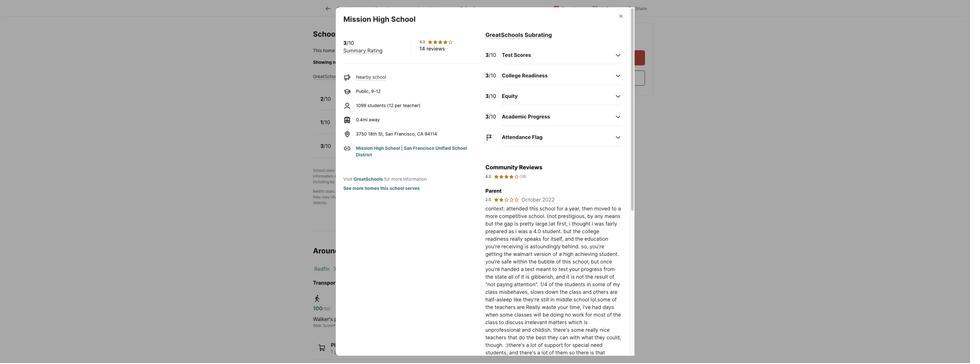 Task type: describe. For each thing, give the bounding box(es) containing it.
prestigious,
[[558, 213, 586, 220]]

francisco inside san francisco unified school district
[[413, 146, 435, 151]]

12 inside 'mission high school' dialog
[[376, 89, 381, 94]]

schools tab
[[449, 1, 489, 16]]

i right first,
[[569, 221, 570, 227]]

grocery,
[[334, 350, 351, 355]]

progress
[[581, 267, 602, 273]]

and up desired
[[483, 169, 490, 173]]

school inside the mission high school public, 9-12 • nearby school • 0.4mi
[[384, 147, 398, 153]]

gap
[[504, 221, 513, 227]]

school inside sanchez elementary school public, k-5 • serves this home • 0.4mi
[[390, 93, 407, 99]]

3750
[[356, 131, 367, 137]]

of down days
[[607, 312, 612, 318]]

3 /10 for equity
[[486, 93, 496, 100]]

any
[[595, 213, 603, 220]]

as inside context: attended this school for a year, then moved to a more competitive school. (not prestigious, by any means but the gap is pretty large.)at first, i thought i was fairly prepared as i was a 4.0 student. but the college readiness really speaks for itself, and the education you're receiving is astoundingly behind. so, you're getting the walmart version of a high achieving student. you're safe within the bubble of this school, but once you're handed a test meant to test your progress from the state all of it is gibberish, and it is not the result of "not paying attention". 1/4 of the students in some of my class misbehaves, slows down the class and others are half-asleep like they're still in middle school lol.some of the teachers are really waste your time, i've had days when some classes will be doing no work for most of the class to discuss irrelevant matters which is unprofessional and childish. there's some really nice teachers that do the best they can with what they could, though. :)there's a lot of support for special need students, and there's a lot of them so there is that appeal. i don't have the inside scoop,
[[509, 229, 514, 235]]

work
[[573, 312, 584, 318]]

high
[[563, 251, 574, 258]]

1 horizontal spatial rating 4.0 out of 5 element
[[494, 174, 519, 180]]

for up prestigious, in the right bottom of the page
[[557, 206, 564, 212]]

to left "see"
[[454, 59, 458, 65]]

san francisco unified school district link inside 'mission high school' dialog
[[356, 146, 467, 158]]

for down can
[[565, 343, 571, 349]]

class up middle
[[569, 289, 581, 296]]

this down the visit greatschools for more information
[[380, 186, 389, 191]]

i left don't
[[504, 358, 506, 364]]

is down need in the bottom right of the page
[[590, 350, 594, 356]]

achieving
[[575, 251, 598, 258]]

are up classes
[[517, 305, 525, 311]]

/10 left sanchez
[[324, 96, 331, 102]]

home for sanchez elementary school
[[390, 100, 402, 105]]

serves for elementary
[[366, 100, 380, 105]]

readiness
[[522, 73, 548, 79]]

to up unprofessional
[[499, 320, 504, 326]]

school down conduct
[[390, 186, 404, 191]]

bubble
[[538, 259, 555, 265]]

as inside , a nonprofit organization. redfin recommends buyers and renters use greatschools information and ratings as a
[[356, 174, 360, 179]]

/10 left academic
[[489, 114, 496, 120]]

the down thought at the bottom right
[[573, 229, 581, 235]]

0 vertical spatial teachers
[[495, 305, 516, 311]]

sanchez
[[338, 93, 360, 99]]

does
[[326, 189, 334, 194]]

a up speaks
[[529, 229, 532, 235]]

the up middle
[[560, 289, 568, 296]]

0 vertical spatial rating 4.0 out of 5 element
[[428, 40, 453, 45]]

0 vertical spatial schools
[[474, 59, 490, 65]]

i've
[[583, 305, 591, 311]]

1 vertical spatial lot
[[542, 350, 548, 356]]

are down my
[[610, 289, 618, 296]]

class up half-
[[486, 289, 498, 296]]

attendance
[[502, 134, 531, 141]]

x-out
[[601, 6, 613, 11]]

contacting
[[336, 180, 355, 185]]

school,
[[573, 259, 590, 265]]

you're up state
[[486, 267, 500, 273]]

of up days
[[612, 297, 617, 303]]

and up contacting
[[334, 174, 341, 179]]

• down the '3750'
[[364, 147, 367, 153]]

intended
[[468, 189, 483, 194]]

middle
[[556, 297, 572, 303]]

see more homes this school serves
[[343, 186, 420, 191]]

0 horizontal spatial was
[[518, 229, 528, 235]]

0 horizontal spatial district
[[420, 59, 435, 65]]

progress
[[528, 114, 550, 120]]

service
[[426, 189, 439, 194]]

don't
[[507, 358, 519, 364]]

lol.some
[[591, 297, 611, 303]]

enrollment
[[446, 195, 465, 200]]

greatschools link
[[354, 177, 383, 182]]

handed
[[502, 267, 520, 273]]

or inside first step, and conduct their own investigation to determine their desired schools or school districts, including by contacting and visiting the schools themselves.
[[510, 174, 514, 179]]

of up inside
[[549, 350, 554, 356]]

redfin inside , a nonprofit organization. redfin recommends buyers and renters use greatschools information and ratings as a
[[433, 169, 444, 173]]

waste
[[542, 305, 556, 311]]

0 vertical spatial 4.0
[[420, 40, 425, 44]]

/10 down 1 /10
[[324, 143, 331, 149]]

0 horizontal spatial not
[[336, 189, 341, 194]]

the up 'prepared'
[[495, 221, 503, 227]]

3 for test scores
[[486, 52, 489, 58]]

and left others on the right bottom of the page
[[583, 289, 592, 296]]

0 horizontal spatial lot
[[531, 343, 537, 349]]

1 inside places 1 grocery, 37 restaurants, 0 parks
[[331, 350, 333, 355]]

school down please at top
[[373, 74, 386, 80]]

0 horizontal spatial that
[[508, 335, 518, 341]]

0.4mi inside sanchez elementary school public, k-5 • serves this home • 0.4mi
[[407, 100, 418, 105]]

days
[[603, 305, 614, 311]]

the right check
[[397, 59, 404, 65]]

• right 5
[[362, 100, 364, 105]]

a down 'best'
[[538, 350, 540, 356]]

is down school,
[[571, 274, 575, 281]]

own
[[415, 174, 423, 179]]

so
[[569, 350, 575, 356]]

school up (not
[[540, 206, 555, 212]]

public, 9-12
[[356, 89, 381, 94]]

x-out button
[[587, 1, 618, 14]]

attendance flag
[[502, 134, 543, 141]]

3 inside 3 /10 summary rating
[[343, 40, 347, 46]]

mission high school |
[[356, 146, 404, 151]]

attended
[[506, 206, 528, 212]]

the down days
[[613, 312, 621, 318]]

safe
[[502, 259, 512, 265]]

redfin for redfin does not endorse or guarantee this information.
[[313, 189, 325, 194]]

boundaries
[[440, 189, 460, 194]]

0 horizontal spatial all
[[468, 59, 473, 65]]

the down half-
[[486, 305, 493, 311]]

0 vertical spatial 1
[[320, 119, 323, 126]]

9- inside 'mission high school' dialog
[[371, 89, 376, 94]]

walker's
[[313, 317, 333, 323]]

the up the so,
[[575, 236, 583, 243]]

astoundingly
[[530, 244, 561, 250]]

1 horizontal spatial in
[[587, 282, 591, 288]]

0 vertical spatial more
[[391, 177, 402, 182]]

to
[[416, 195, 421, 200]]

4.0 inside context: attended this school for a year, then moved to a more competitive school. (not prestigious, by any means but the gap is pretty large.)at first, i thought i was fairly prepared as i was a 4.0 student. but the college readiness really speaks for itself, and the education you're receiving is astoundingly behind. so, you're getting the walmart version of a high achieving student. you're safe within the bubble of this school, but once you're handed a test meant to test your progress from the state all of it is gibberish, and it is not the result of "not paying attention". 1/4 of the students in some of my class misbehaves, slows down the class and others are half-asleep like they're still in middle school lol.some of the teachers are really waste your time, i've had days when some classes will be doing no work for most of the class to discuss irrelevant matters which is unprofessional and childish. there's some really nice teachers that do the best they can with what they could, though. :)there's a lot of support for special need students, and there's a lot of them so there is that appeal. i don't have the inside scoop,
[[534, 229, 541, 235]]

what
[[582, 335, 593, 341]]

1 horizontal spatial they
[[548, 335, 558, 341]]

college
[[582, 229, 600, 235]]

, a nonprofit organization. redfin recommends buyers and renters use greatschools information and ratings as a
[[313, 169, 536, 179]]

for down the i've
[[586, 312, 592, 318]]

everett middle school public, 6-8 • serves this home • 0.4mi
[[338, 117, 419, 129]]

thought
[[572, 221, 591, 227]]

desired
[[481, 174, 494, 179]]

flag
[[532, 134, 543, 141]]

may
[[322, 195, 330, 200]]

out
[[606, 6, 613, 11]]

gibberish,
[[531, 274, 555, 281]]

0 vertical spatial san francisco unified school district link
[[363, 48, 443, 53]]

the right have
[[533, 358, 541, 364]]

serves
[[405, 186, 420, 191]]

2 horizontal spatial some
[[592, 282, 605, 288]]

12 inside the mission high school public, 9-12 • nearby school • 0.4mi
[[358, 147, 363, 153]]

guaranteed
[[367, 195, 387, 200]]

2 horizontal spatial they
[[595, 335, 605, 341]]

0.4mi inside everett middle school public, 6-8 • serves this home • 0.4mi
[[407, 124, 419, 129]]

• down 3750 18th st, san francisco, ca 94114
[[399, 147, 402, 153]]

have
[[521, 358, 532, 364]]

request
[[585, 55, 606, 61]]

including
[[313, 180, 329, 185]]

2 their from the left
[[471, 174, 480, 179]]

.
[[443, 48, 444, 53]]

0 horizontal spatial there's
[[520, 350, 536, 356]]

0 vertical spatial home
[[323, 48, 335, 53]]

2 test from the left
[[559, 267, 568, 273]]

district inside guaranteed to be accurate. to verify school enrollment eligibility, contact the school district directly.
[[518, 195, 531, 200]]

scores
[[514, 52, 531, 58]]

from
[[604, 267, 615, 273]]

amenities tab
[[406, 1, 449, 16]]

means
[[605, 213, 621, 220]]

2 vertical spatial schools
[[384, 180, 398, 185]]

1 vertical spatial rating
[[364, 74, 377, 79]]

a right the send
[[597, 75, 600, 81]]

share
[[635, 6, 647, 11]]

october 2022
[[522, 197, 555, 203]]

of down handed
[[515, 274, 520, 281]]

nearby inside the mission high school public, 9-12 • nearby school • 0.4mi
[[368, 147, 383, 153]]

you're up getting
[[486, 244, 500, 250]]

you're down education
[[590, 244, 604, 250]]

rating 2.0 out of 5 element
[[494, 198, 519, 203]]

competitive
[[499, 213, 527, 220]]

i up college on the bottom of the page
[[592, 221, 593, 227]]

search
[[337, 6, 352, 11]]

the up schools.
[[355, 48, 361, 53]]

is up walmart
[[525, 244, 529, 250]]

district inside san francisco unified school district
[[356, 152, 372, 158]]

mission for mission high school
[[343, 15, 371, 24]]

this up guaranteed
[[382, 189, 389, 194]]

school inside the mission high school public, 9-12 • nearby school • 0.4mi
[[371, 140, 388, 147]]

school down overview
[[391, 15, 416, 24]]

per
[[395, 103, 402, 108]]

request a tour
[[585, 55, 621, 61]]

visit
[[343, 177, 352, 182]]

is right gap
[[515, 221, 519, 227]]

3 /10 for academic progress
[[486, 114, 496, 120]]

school up showing nearby schools. please check the school district website to see all schools serving this home.
[[411, 48, 426, 53]]

context:
[[486, 206, 505, 212]]

this down high
[[562, 259, 571, 265]]

teacher)
[[403, 103, 421, 108]]

1 vertical spatial summary
[[342, 74, 362, 79]]

1 horizontal spatial by
[[356, 169, 361, 173]]

discuss
[[505, 320, 524, 326]]

districts,
[[528, 174, 543, 179]]

3750 18th st, san francisco, ca 94114
[[356, 131, 437, 137]]

equity button
[[502, 88, 622, 106]]

2 vertical spatial some
[[571, 327, 584, 334]]

0 horizontal spatial schools
[[313, 30, 342, 39]]

the up safe
[[504, 251, 512, 258]]

and up redfin does not endorse or guarantee this information.
[[356, 180, 363, 185]]

1 horizontal spatial was
[[595, 221, 604, 227]]

you're down getting
[[486, 259, 500, 265]]

and up down
[[556, 274, 565, 281]]

mission for mission high school |
[[356, 146, 373, 151]]

school service boundaries are intended to be used as a reference only; they may change and are not
[[313, 189, 540, 200]]

nearby inside 'mission high school' dialog
[[356, 74, 371, 80]]

a right :)there's
[[526, 343, 529, 349]]

and up don't
[[509, 350, 518, 356]]

as inside school service boundaries are intended to be used as a reference only; they may change and are not
[[505, 189, 509, 194]]

school left "data"
[[313, 169, 325, 173]]

no
[[565, 312, 571, 318]]

2 it from the left
[[567, 274, 570, 281]]

0 vertical spatial san
[[363, 48, 371, 53]]

to down bubble
[[552, 267, 557, 273]]

a left high
[[559, 251, 562, 258]]

a left year,
[[565, 206, 568, 212]]

summary rating link
[[343, 47, 383, 54]]

send a message button
[[561, 71, 645, 86]]

a right ','
[[388, 169, 390, 173]]

0 horizontal spatial in
[[551, 297, 555, 303]]

once
[[601, 259, 612, 265]]

2 horizontal spatial but
[[591, 259, 599, 265]]

greatschools down showing
[[313, 74, 341, 79]]

change
[[331, 195, 344, 200]]

1 vertical spatial but
[[564, 229, 572, 235]]

0 horizontal spatial francisco
[[372, 48, 393, 53]]

everett
[[338, 117, 356, 123]]

students,
[[486, 350, 508, 356]]

information inside , a nonprofit organization. redfin recommends buyers and renters use greatschools information and ratings as a
[[313, 174, 333, 179]]

the down version
[[529, 259, 537, 265]]

be inside context: attended this school for a year, then moved to a more competitive school. (not prestigious, by any means but the gap is pretty large.)at first, i thought i was fairly prepared as i was a 4.0 student. but the college readiness really speaks for itself, and the education you're receiving is astoundingly behind. so, you're getting the walmart version of a high achieving student. you're safe within the bubble of this school, but once you're handed a test meant to test your progress from the state all of it is gibberish, and it is not the result of "not paying attention". 1/4 of the students in some of my class misbehaves, slows down the class and others are half-asleep like they're still in middle school lol.some of the teachers are really waste your time, i've had days when some classes will be doing no work for most of the class to discuss irrelevant matters which is unprofessional and childish. there's some really nice teachers that do the best they can with what they could, though. :)there's a lot of support for special need students, and there's a lot of them so there is that appeal. i don't have the inside scoop,
[[543, 312, 549, 318]]

a inside school service boundaries are intended to be used as a reference only; they may change and are not
[[510, 189, 512, 194]]

request a tour button
[[561, 50, 645, 66]]

them
[[556, 350, 568, 356]]

1 horizontal spatial student.
[[599, 251, 619, 258]]

school inside first step, and conduct their own investigation to determine their desired schools or school districts, including by contacting and visiting the schools themselves.
[[515, 174, 527, 179]]

tab list containing search
[[313, 0, 494, 16]]

is right "data"
[[336, 169, 338, 173]]

school left |
[[385, 146, 400, 151]]

• right the "per"
[[403, 100, 406, 105]]

not inside context: attended this school for a year, then moved to a more competitive school. (not prestigious, by any means but the gap is pretty large.)at first, i thought i was fairly prepared as i was a 4.0 student. but the college readiness really speaks for itself, and the education you're receiving is astoundingly behind. so, you're getting the walmart version of a high achieving student. you're safe within the bubble of this school, but once you're handed a test meant to test your progress from the state all of it is gibberish, and it is not the result of "not paying attention". 1/4 of the students in some of my class misbehaves, slows down the class and others are half-asleep like they're still in middle school lol.some of the teachers are really waste your time, i've had days when some classes will be doing no work for most of the class to discuss irrelevant matters which is unprofessional and childish. there's some really nice teachers that do the best they can with what they could, though. :)there's a lot of support for special need students, and there's a lot of them so there is that appeal. i don't have the inside scoop,
[[576, 274, 584, 281]]

/10 left the equity
[[489, 93, 496, 100]]

/10 up serving
[[489, 52, 496, 58]]

1 horizontal spatial district
[[427, 48, 443, 53]]

a up "means"
[[618, 206, 621, 212]]

reference
[[513, 189, 530, 194]]

class down the when
[[486, 320, 498, 326]]

1 horizontal spatial 4.0
[[486, 174, 491, 179]]

school inside san francisco unified school district
[[452, 146, 467, 151]]

1 horizontal spatial that
[[596, 350, 605, 356]]

buyers
[[470, 169, 482, 173]]

sanchez elementary school public, k-5 • serves this home • 0.4mi
[[338, 93, 418, 105]]

:)there's
[[505, 343, 525, 349]]



Task type: vqa. For each thing, say whether or not it's contained in the screenshot.
X-Out
yes



Task type: locate. For each thing, give the bounding box(es) containing it.
doing
[[550, 312, 564, 318]]

0 horizontal spatial within
[[341, 48, 353, 53]]

of right bubble
[[556, 259, 561, 265]]

1 horizontal spatial district
[[518, 195, 531, 200]]

0 horizontal spatial by
[[330, 180, 335, 185]]

"not
[[486, 282, 495, 288]]

walmart
[[513, 251, 533, 258]]

redfin for redfin
[[314, 266, 330, 273]]

in right still
[[551, 297, 555, 303]]

by inside first step, and conduct their own investigation to determine their desired schools or school districts, including by contacting and visiting the schools themselves.
[[330, 180, 335, 185]]

nearby
[[333, 59, 348, 65]]

1 vertical spatial teachers
[[486, 335, 507, 341]]

the
[[355, 48, 361, 53], [397, 59, 404, 65], [378, 180, 383, 185], [498, 195, 504, 200], [495, 221, 503, 227], [573, 229, 581, 235], [575, 236, 583, 243], [504, 251, 512, 258], [529, 259, 537, 265], [486, 274, 493, 281], [586, 274, 593, 281], [555, 282, 563, 288], [560, 289, 568, 296], [486, 305, 493, 311], [613, 312, 621, 318], [527, 335, 534, 341], [533, 358, 541, 364]]

1 test from the left
[[525, 267, 535, 273]]

really
[[510, 236, 523, 243], [586, 327, 599, 334]]

0.4mi inside the mission high school public, 9-12 • nearby school • 0.4mi
[[403, 147, 415, 153]]

can
[[560, 335, 568, 341]]

1 vertical spatial francisco
[[413, 146, 435, 151]]

0.4mi
[[407, 100, 418, 105], [356, 117, 368, 123], [407, 124, 419, 129], [403, 147, 415, 153]]

(not
[[547, 213, 557, 220]]

0 vertical spatial 9-
[[371, 89, 376, 94]]

nearby up public, 9-12 on the top left of page
[[356, 74, 371, 80]]

mission high school dialog
[[336, 7, 635, 364]]

greatschools up homes on the bottom
[[354, 177, 383, 182]]

this inside everett middle school public, 6-8 • serves this home • 0.4mi
[[382, 124, 389, 129]]

• right 8
[[362, 124, 365, 129]]

greatschools up step,
[[362, 169, 386, 173]]

more
[[391, 177, 402, 182], [353, 186, 364, 191], [486, 213, 498, 220]]

test left meant
[[525, 267, 535, 273]]

2 horizontal spatial not
[[576, 274, 584, 281]]

or
[[510, 174, 514, 179], [358, 189, 362, 194]]

0 horizontal spatial test
[[525, 267, 535, 273]]

0 vertical spatial 12
[[376, 89, 381, 94]]

matters
[[549, 320, 567, 326]]

places 1 grocery, 37 restaurants, 0 parks
[[331, 343, 401, 355]]

to up "means"
[[612, 206, 617, 212]]

moved
[[594, 206, 611, 212]]

and up 'do'
[[522, 327, 531, 334]]

serving
[[491, 59, 507, 65]]

1 vertical spatial there's
[[520, 350, 536, 356]]

mission inside the mission high school public, 9-12 • nearby school • 0.4mi
[[338, 140, 358, 147]]

schools
[[474, 59, 490, 65], [495, 174, 509, 179], [384, 180, 398, 185]]

1 horizontal spatial their
[[471, 174, 480, 179]]

1 vertical spatial by
[[330, 180, 335, 185]]

home inside sanchez elementary school public, k-5 • serves this home • 0.4mi
[[390, 100, 402, 105]]

• up francisco,
[[403, 124, 406, 129]]

0 horizontal spatial 1
[[320, 119, 323, 126]]

0 horizontal spatial district
[[356, 152, 372, 158]]

your
[[569, 267, 580, 273], [558, 305, 568, 311]]

rating up please at top
[[367, 47, 383, 54]]

/10 inside 3 /10 summary rating
[[347, 40, 354, 46]]

high inside the mission high school public, 9-12 • nearby school • 0.4mi
[[359, 140, 370, 147]]

greatschools inside , a nonprofit organization. redfin recommends buyers and renters use greatschools information and ratings as a
[[512, 169, 536, 173]]

37
[[353, 350, 358, 355]]

0 horizontal spatial information
[[313, 174, 333, 179]]

see
[[459, 59, 467, 65]]

not
[[336, 189, 341, 194], [360, 195, 365, 200], [576, 274, 584, 281]]

teachers down asleep
[[495, 305, 516, 311]]

school inside school service boundaries are intended to be used as a reference only; they may change and are not
[[412, 189, 425, 194]]

the down progress
[[586, 274, 593, 281]]

summary inside 3 /10 summary rating
[[343, 47, 366, 54]]

0 vertical spatial students
[[368, 103, 386, 108]]

and down ','
[[382, 174, 389, 179]]

use
[[505, 169, 511, 173]]

mission for mission high school public, 9-12 • nearby school • 0.4mi
[[338, 140, 358, 147]]

public, inside the mission high school public, 9-12 • nearby school • 0.4mi
[[338, 147, 352, 153]]

school up the i've
[[574, 297, 589, 303]]

there's
[[553, 327, 570, 334], [520, 350, 536, 356]]

could,
[[607, 335, 621, 341]]

2 vertical spatial but
[[591, 259, 599, 265]]

0 vertical spatial or
[[510, 174, 514, 179]]

showing nearby schools. please check the school district website to see all schools serving this home.
[[313, 59, 530, 65]]

high down st,
[[374, 146, 384, 151]]

paradise
[[334, 317, 355, 323]]

the inside first step, and conduct their own investigation to determine their desired schools or school districts, including by contacting and visiting the schools themselves.
[[378, 180, 383, 185]]

first step, and conduct their own investigation to determine their desired schools or school districts, including by contacting and visiting the schools themselves.
[[313, 174, 543, 185]]

1 vertical spatial schools
[[313, 30, 342, 39]]

high for mission high school
[[373, 15, 389, 24]]

to down recommends
[[448, 174, 451, 179]]

public, for mission
[[338, 147, 352, 153]]

to inside guaranteed to be accurate. to verify school enrollment eligibility, contact the school district directly.
[[388, 195, 392, 200]]

is up nearby
[[336, 48, 340, 53]]

serves inside everett middle school public, 6-8 • serves this home • 0.4mi
[[366, 124, 380, 129]]

overview tab
[[363, 1, 406, 16]]

francisco,
[[395, 131, 416, 137]]

0 horizontal spatial it
[[521, 274, 524, 281]]

school
[[405, 59, 419, 65], [373, 74, 386, 80], [384, 147, 398, 153], [515, 174, 527, 179], [390, 186, 404, 191], [433, 195, 445, 200], [505, 195, 517, 200], [540, 206, 555, 212], [574, 297, 589, 303]]

1 vertical spatial not
[[360, 195, 365, 200]]

1 horizontal spatial unified
[[436, 146, 451, 151]]

1 vertical spatial home
[[390, 100, 402, 105]]

within inside context: attended this school for a year, then moved to a more competitive school. (not prestigious, by any means but the gap is pretty large.)at first, i thought i was fairly prepared as i was a 4.0 student. but the college readiness really speaks for itself, and the education you're receiving is astoundingly behind. so, you're getting the walmart version of a high achieving student. you're safe within the bubble of this school, but once you're handed a test meant to test your progress from the state all of it is gibberish, and it is not the result of "not paying attention". 1/4 of the students in some of my class misbehaves, slows down the class and others are half-asleep like they're still in middle school lol.some of the teachers are really waste your time, i've had days when some classes will be doing no work for most of the class to discuss irrelevant matters which is unprofessional and childish. there's some really nice teachers that do the best they can with what they could, though. :)there's a lot of support for special need students, and there's a lot of them so there is that appeal. i don't have the inside scoop,
[[513, 259, 528, 265]]

be
[[489, 189, 494, 194], [393, 195, 397, 200], [543, 312, 549, 318]]

directly.
[[313, 201, 327, 206]]

test
[[502, 52, 513, 58]]

that down need in the bottom right of the page
[[596, 350, 605, 356]]

the up see more homes this school serves link
[[378, 180, 383, 185]]

san francisco unified school district link up check
[[363, 48, 443, 53]]

student. up once
[[599, 251, 619, 258]]

0 vertical spatial redfin
[[433, 169, 444, 173]]

of down 'best'
[[538, 343, 543, 349]]

this home is within the san francisco unified school district .
[[313, 48, 444, 53]]

1 down the 2
[[320, 119, 323, 126]]

high for mission high school |
[[374, 146, 384, 151]]

1 horizontal spatial your
[[569, 267, 580, 273]]

1 vertical spatial 4.0
[[486, 174, 491, 179]]

public, for everett
[[338, 124, 352, 129]]

2 vertical spatial by
[[588, 213, 593, 220]]

1 horizontal spatial be
[[489, 189, 494, 194]]

do
[[519, 335, 525, 341]]

1 vertical spatial 12
[[358, 147, 363, 153]]

1 vertical spatial rating 4.0 out of 5 element
[[494, 174, 519, 180]]

2 vertical spatial redfin
[[314, 266, 330, 273]]

1 vertical spatial 1
[[331, 350, 333, 355]]

but
[[486, 221, 494, 227], [564, 229, 572, 235], [591, 259, 599, 265]]

1 vertical spatial really
[[586, 327, 599, 334]]

3 /10 for college readiness
[[486, 73, 496, 79]]

9- inside the mission high school public, 9-12 • nearby school • 0.4mi
[[353, 147, 358, 153]]

to inside first step, and conduct their own investigation to determine their desired schools or school districts, including by contacting and visiting the schools themselves.
[[448, 174, 451, 179]]

12
[[376, 89, 381, 94], [358, 147, 363, 153]]

high for mission high school public, 9-12 • nearby school • 0.4mi
[[359, 140, 370, 147]]

and down endorse
[[345, 195, 352, 200]]

around 1731 15th st
[[313, 247, 384, 256]]

2 horizontal spatial by
[[588, 213, 593, 220]]

1 it from the left
[[521, 274, 524, 281]]

home for everett middle school
[[390, 124, 402, 129]]

school left |
[[384, 147, 398, 153]]

rating 4.0 out of 5 element
[[428, 40, 453, 45], [494, 174, 519, 180]]

1 vertical spatial schools
[[495, 174, 509, 179]]

1 horizontal spatial there's
[[553, 327, 570, 334]]

1 vertical spatial unified
[[436, 146, 451, 151]]

0 vertical spatial really
[[510, 236, 523, 243]]

are up 'enrollment'
[[461, 189, 467, 194]]

•
[[362, 100, 364, 105], [403, 100, 406, 105], [362, 124, 365, 129], [403, 124, 406, 129], [364, 147, 367, 153], [399, 147, 402, 153]]

1 horizontal spatial really
[[586, 327, 599, 334]]

tab list
[[313, 0, 494, 16]]

by inside context: attended this school for a year, then moved to a more competitive school. (not prestigious, by any means but the gap is pretty large.)at first, i thought i was fairly prepared as i was a 4.0 student. but the college readiness really speaks for itself, and the education you're receiving is astoundingly behind. so, you're getting the walmart version of a high achieving student. you're safe within the bubble of this school, but once you're handed a test meant to test your progress from the state all of it is gibberish, and it is not the result of "not paying attention". 1/4 of the students in some of my class misbehaves, slows down the class and others are half-asleep like they're still in middle school lol.some of the teachers are really waste your time, i've had days when some classes will be doing no work for most of the class to discuss irrelevant matters which is unprofessional and childish. there's some really nice teachers that do the best they can with what they could, though. :)there's a lot of support for special need students, and there's a lot of them so there is that appeal. i don't have the inside scoop,
[[588, 213, 593, 220]]

2.0
[[486, 198, 491, 202]]

are
[[461, 189, 467, 194], [353, 195, 359, 200], [610, 289, 618, 296], [517, 305, 525, 311]]

1 vertical spatial students
[[565, 282, 585, 288]]

there's up can
[[553, 327, 570, 334]]

by down then
[[588, 213, 593, 220]]

this down test
[[508, 59, 515, 65]]

a right handed
[[521, 267, 524, 273]]

school inside everett middle school public, 6-8 • serves this home • 0.4mi
[[375, 117, 392, 123]]

was down pretty
[[518, 229, 528, 235]]

0 horizontal spatial some
[[500, 312, 513, 318]]

2 vertical spatial san
[[404, 146, 412, 151]]

rating inside 3 /10 summary rating
[[367, 47, 383, 54]]

1 horizontal spatial it
[[567, 274, 570, 281]]

12 down the '3750'
[[358, 147, 363, 153]]

some up others on the right bottom of the page
[[592, 282, 605, 288]]

they inside school service boundaries are intended to be used as a reference only; they may change and are not
[[313, 195, 321, 200]]

1 vertical spatial or
[[358, 189, 362, 194]]

i down competitive
[[516, 229, 517, 235]]

year,
[[569, 206, 581, 212]]

3 /10 down serving
[[486, 73, 496, 79]]

information inside 'mission high school' dialog
[[403, 177, 427, 182]]

2 horizontal spatial san
[[404, 146, 412, 151]]

2 vertical spatial more
[[486, 213, 498, 220]]

school down reference
[[505, 195, 517, 200]]

1 horizontal spatial francisco
[[413, 146, 435, 151]]

(12
[[387, 103, 394, 108]]

0 vertical spatial was
[[595, 221, 604, 227]]

schools inside schools tab
[[460, 6, 478, 11]]

be inside guaranteed to be accurate. to verify school enrollment eligibility, contact the school district directly.
[[393, 195, 397, 200]]

1 horizontal spatial all
[[508, 274, 514, 281]]

k-
[[353, 100, 358, 105]]

0 vertical spatial summary
[[343, 47, 366, 54]]

serves
[[366, 100, 380, 105], [366, 124, 380, 129]]

0 vertical spatial district
[[420, 59, 435, 65]]

the right 'do'
[[527, 335, 534, 341]]

0 vertical spatial but
[[486, 221, 494, 227]]

18th
[[368, 131, 377, 137]]

is right which
[[584, 320, 588, 326]]

unified inside san francisco unified school district
[[436, 146, 451, 151]]

/10 left everett
[[323, 119, 330, 126]]

0 vertical spatial your
[[569, 267, 580, 273]]

3 for equity
[[486, 93, 489, 100]]

redfin up investigation
[[433, 169, 444, 173]]

0 vertical spatial all
[[468, 59, 473, 65]]

accurate.
[[398, 195, 415, 200]]

redfin up may
[[313, 189, 325, 194]]

1 vertical spatial redfin
[[313, 189, 325, 194]]

redfin up transportation
[[314, 266, 330, 273]]

mission high school
[[343, 15, 416, 24]]

public, inside 'mission high school' dialog
[[356, 89, 370, 94]]

there's up have
[[520, 350, 536, 356]]

of down from
[[610, 274, 615, 281]]

schools down "renters"
[[495, 174, 509, 179]]

3 for academic progress
[[486, 114, 489, 120]]

3 /10 down 1 /10
[[320, 143, 331, 149]]

1 vertical spatial in
[[551, 297, 555, 303]]

0.4mi up 8
[[356, 117, 368, 123]]

0 vertical spatial serves
[[366, 100, 380, 105]]

more inside context: attended this school for a year, then moved to a more competitive school. (not prestigious, by any means but the gap is pretty large.)at first, i thought i was fairly prepared as i was a 4.0 student. but the college readiness really speaks for itself, and the education you're receiving is astoundingly behind. so, you're getting the walmart version of a high achieving student. you're safe within the bubble of this school, but once you're handed a test meant to test your progress from the state all of it is gibberish, and it is not the result of "not paying attention". 1/4 of the students in some of my class misbehaves, slows down the class and others are half-asleep like they're still in middle school lol.some of the teachers are really waste your time, i've had days when some classes will be doing no work for most of the class to discuss irrelevant matters which is unprofessional and childish. there's some really nice teachers that do the best they can with what they could, though. :)there's a lot of support for special need students, and there's a lot of them so there is that appeal. i don't have the inside scoop,
[[486, 213, 498, 220]]

by for context:
[[588, 213, 593, 220]]

they up the directly.
[[313, 195, 321, 200]]

context: attended this school for a year, then moved to a more competitive school. (not prestigious, by any means but the gap is pretty large.)at first, i thought i was fairly prepared as i was a 4.0 student. but the college readiness really speaks for itself, and the education you're receiving is astoundingly behind. so, you're getting the walmart version of a high achieving student. you're safe within the bubble of this school, but once you're handed a test meant to test your progress from the state all of it is gibberish, and it is not the result of "not paying attention". 1/4 of the students in some of my class misbehaves, slows down the class and others are half-asleep like they're still in middle school lol.some of the teachers are really waste your time, i've had days when some classes will be doing no work for most of the class to discuss irrelevant matters which is unprofessional and childish. there's some really nice teachers that do the best they can with what they could, though. :)there's a lot of support for special need students, and there's a lot of them so there is that appeal. i don't have the inside scoop,
[[486, 206, 621, 364]]

students inside context: attended this school for a year, then moved to a more competitive school. (not prestigious, by any means but the gap is pretty large.)at first, i thought i was fairly prepared as i was a 4.0 student. but the college readiness really speaks for itself, and the education you're receiving is astoundingly behind. so, you're getting the walmart version of a high achieving student. you're safe within the bubble of this school, but once you're handed a test meant to test your progress from the state all of it is gibberish, and it is not the result of "not paying attention". 1/4 of the students in some of my class misbehaves, slows down the class and others are half-asleep like they're still in middle school lol.some of the teachers are really waste your time, i've had days when some classes will be doing no work for most of the class to discuss irrelevant matters which is unprofessional and childish. there's some really nice teachers that do the best they can with what they could, though. :)there's a lot of support for special need students, and there's a lot of them so there is that appeal. i don't have the inside scoop,
[[565, 282, 585, 288]]

0 horizontal spatial student.
[[543, 229, 562, 235]]

the up down
[[555, 282, 563, 288]]

1 horizontal spatial within
[[513, 259, 528, 265]]

0 horizontal spatial schools
[[384, 180, 398, 185]]

all inside context: attended this school for a year, then moved to a more competitive school. (not prestigious, by any means but the gap is pretty large.)at first, i thought i was fairly prepared as i was a 4.0 student. but the college readiness really speaks for itself, and the education you're receiving is astoundingly behind. so, you're getting the walmart version of a high achieving student. you're safe within the bubble of this school, but once you're handed a test meant to test your progress from the state all of it is gibberish, and it is not the result of "not paying attention". 1/4 of the students in some of my class misbehaves, slows down the class and others are half-asleep like they're still in middle school lol.some of the teachers are really waste your time, i've had days when some classes will be doing no work for most of the class to discuss irrelevant matters which is unprofessional and childish. there's some really nice teachers that do the best they can with what they could, though. :)there's a lot of support for special need students, and there's a lot of them so there is that appeal. i don't have the inside scoop,
[[508, 274, 514, 281]]

public, inside everett middle school public, 6-8 • serves this home • 0.4mi
[[338, 124, 352, 129]]

like
[[514, 297, 522, 303]]

of right 1/4
[[549, 282, 554, 288]]

school down st,
[[371, 140, 388, 147]]

october
[[522, 197, 541, 203]]

but up progress
[[591, 259, 599, 265]]

0 vertical spatial there's
[[553, 327, 570, 334]]

they up "support"
[[548, 335, 558, 341]]

0 horizontal spatial their
[[406, 174, 414, 179]]

still
[[541, 297, 549, 303]]

readiness
[[486, 236, 509, 243]]

greatschools up test
[[486, 32, 523, 38]]

san up please at top
[[363, 48, 371, 53]]

to inside school service boundaries are intended to be used as a reference only; they may change and are not
[[485, 189, 488, 194]]

share button
[[621, 1, 653, 14]]

version
[[534, 251, 551, 258]]

is up 'attention".' on the right bottom
[[526, 274, 530, 281]]

1 horizontal spatial more
[[391, 177, 402, 182]]

5
[[358, 100, 361, 105]]

1 horizontal spatial students
[[565, 282, 585, 288]]

0 vertical spatial nearby
[[356, 74, 371, 80]]

district down 14 reviews at the left top
[[420, 59, 435, 65]]

this up school.
[[530, 206, 538, 212]]

send
[[583, 75, 596, 81]]

0 horizontal spatial more
[[353, 186, 364, 191]]

be inside school service boundaries are intended to be used as a reference only; they may change and are not
[[489, 189, 494, 194]]

community reviews
[[486, 164, 543, 171]]

serves for middle
[[366, 124, 380, 129]]

schools down conduct
[[384, 180, 398, 185]]

down
[[545, 289, 559, 296]]

3 left the equity
[[486, 93, 489, 100]]

all right "see"
[[468, 59, 473, 65]]

0.4mi right |
[[403, 147, 415, 153]]

1 horizontal spatial but
[[564, 229, 572, 235]]

conduct
[[390, 174, 405, 179]]

student.
[[543, 229, 562, 235], [599, 251, 619, 258]]

was down "any"
[[595, 221, 604, 227]]

school down service
[[433, 195, 445, 200]]

/10 down serving
[[489, 73, 496, 79]]

district right '14'
[[427, 48, 443, 53]]

the inside guaranteed to be accurate. to verify school enrollment eligibility, contact the school district directly.
[[498, 195, 504, 200]]

home inside everett middle school public, 6-8 • serves this home • 0.4mi
[[390, 124, 402, 129]]

1 vertical spatial district
[[356, 152, 372, 158]]

0 horizontal spatial be
[[393, 195, 397, 200]]

12 down nearby school on the left top of the page
[[376, 89, 381, 94]]

this inside sanchez elementary school public, k-5 • serves this home • 0.4mi
[[381, 100, 389, 105]]

14 reviews
[[420, 46, 445, 52]]

nice
[[600, 327, 610, 334]]

and inside school service boundaries are intended to be used as a reference only; they may change and are not
[[345, 195, 352, 200]]

x-
[[601, 6, 606, 11]]

of up bubble
[[553, 251, 558, 258]]

result
[[595, 274, 608, 281]]

mission high school element
[[343, 7, 423, 24]]

school.
[[529, 213, 546, 220]]

academic
[[502, 114, 527, 120]]

0 vertical spatial rating
[[367, 47, 383, 54]]

1 vertical spatial san
[[385, 131, 393, 137]]

0 horizontal spatial unified
[[394, 48, 410, 53]]

public, up 5
[[356, 89, 370, 94]]

1 vertical spatial san francisco unified school district link
[[356, 146, 467, 158]]

or right endorse
[[358, 189, 362, 194]]

nearby school
[[356, 74, 386, 80]]

public, for sanchez
[[338, 100, 352, 105]]

best
[[536, 335, 546, 341]]

all down handed
[[508, 274, 514, 281]]

this
[[313, 48, 322, 53]]

2 horizontal spatial be
[[543, 312, 549, 318]]

1 horizontal spatial 1
[[331, 350, 333, 355]]

2 horizontal spatial schools
[[495, 174, 509, 179]]

francisco
[[372, 48, 393, 53], [413, 146, 435, 151]]

a up the rating 2.0 out of 5 element
[[510, 189, 512, 194]]

are down endorse
[[353, 195, 359, 200]]

san inside san francisco unified school district
[[404, 146, 412, 151]]

0 horizontal spatial 12
[[358, 147, 363, 153]]

3 down 1 /10
[[320, 143, 324, 149]]

for up astoundingly
[[543, 236, 549, 243]]

0 vertical spatial student.
[[543, 229, 562, 235]]

home.
[[517, 59, 530, 65]]

redfin does not endorse or guarantee this information.
[[313, 189, 411, 194]]

classes
[[514, 312, 532, 318]]

2 vertical spatial as
[[509, 229, 514, 235]]

1 vertical spatial more
[[353, 186, 364, 191]]

1 their from the left
[[406, 174, 414, 179]]

not inside school service boundaries are intended to be used as a reference only; they may change and are not
[[360, 195, 365, 200]]

serves inside sanchez elementary school public, k-5 • serves this home • 0.4mi
[[366, 100, 380, 105]]

reviews
[[519, 164, 543, 171]]

by for first
[[330, 180, 335, 185]]

school up to
[[412, 189, 425, 194]]

is
[[336, 48, 340, 53], [336, 169, 338, 173], [515, 221, 519, 227], [525, 244, 529, 250], [526, 274, 530, 281], [571, 274, 575, 281], [584, 320, 588, 326], [590, 350, 594, 356]]

there
[[576, 350, 589, 356]]

1 vertical spatial district
[[518, 195, 531, 200]]

greatschools subrating
[[486, 32, 552, 38]]

0 horizontal spatial your
[[558, 305, 568, 311]]

1 vertical spatial serves
[[366, 124, 380, 129]]

0.4mi away
[[356, 117, 380, 123]]

favorite button
[[548, 1, 584, 14]]

0.4mi inside 'mission high school' dialog
[[356, 117, 368, 123]]

childish.
[[532, 327, 552, 334]]

3 /10 for test scores
[[486, 52, 496, 58]]

3 for college readiness
[[486, 73, 489, 79]]

3 left test
[[486, 52, 489, 58]]

public, inside sanchez elementary school public, k-5 • serves this home • 0.4mi
[[338, 100, 352, 105]]

4.0 down "renters"
[[486, 174, 491, 179]]

really up the what
[[586, 327, 599, 334]]



